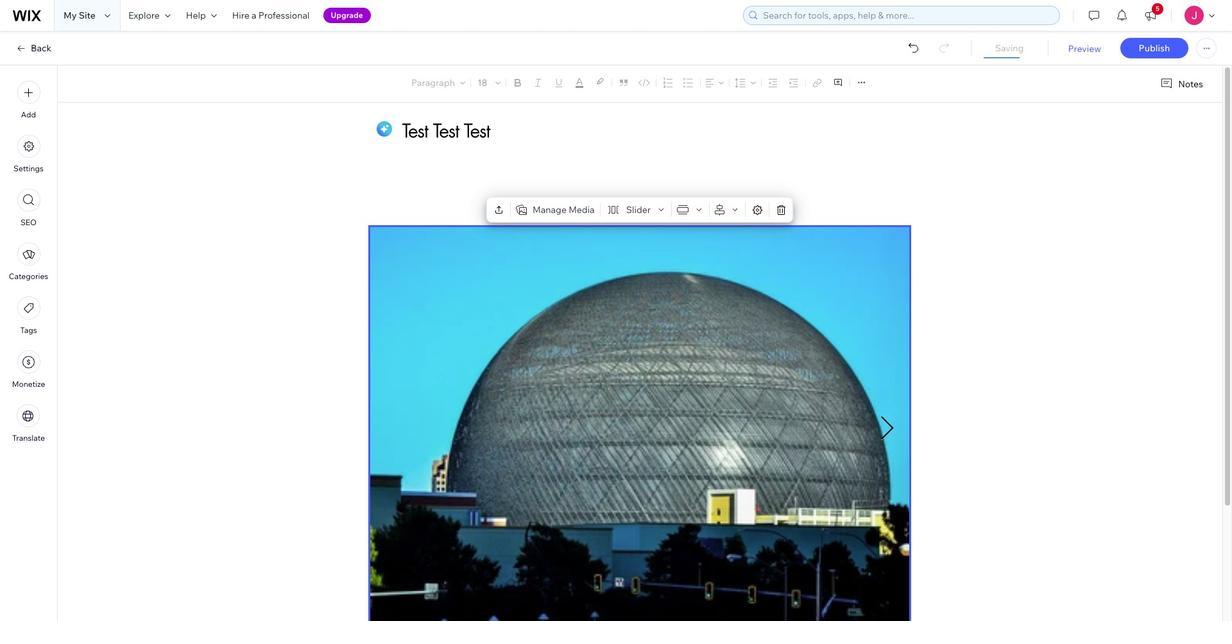 Task type: vqa. For each thing, say whether or not it's contained in the screenshot.
Notes
yes



Task type: describe. For each thing, give the bounding box(es) containing it.
slider button
[[603, 201, 669, 219]]

publish button
[[1120, 38, 1188, 58]]

paragraph button
[[409, 74, 468, 92]]

preview
[[1068, 43, 1101, 55]]

notes button
[[1155, 75, 1207, 92]]

upgrade
[[331, 10, 363, 20]]

preview button
[[1068, 43, 1101, 55]]

Search for tools, apps, help & more... field
[[759, 6, 1056, 24]]

add button
[[17, 81, 40, 119]]

manage
[[533, 204, 567, 216]]

monetize
[[12, 379, 45, 389]]

translate
[[12, 433, 45, 443]]

seo
[[20, 218, 37, 227]]

5 button
[[1136, 0, 1165, 31]]

5
[[1156, 4, 1160, 13]]

settings
[[14, 164, 44, 173]]

help button
[[178, 0, 224, 31]]

hire a professional link
[[224, 0, 317, 31]]

translate button
[[12, 404, 45, 443]]

hire a professional
[[232, 10, 310, 21]]

manage media button
[[513, 201, 597, 219]]

monetize button
[[12, 350, 45, 389]]

media
[[569, 204, 595, 216]]

help
[[186, 10, 206, 21]]

menu containing add
[[0, 73, 57, 450]]

tags button
[[17, 296, 40, 335]]



Task type: locate. For each thing, give the bounding box(es) containing it.
site
[[79, 10, 96, 21]]

menu
[[0, 73, 57, 450]]

explore
[[128, 10, 160, 21]]

tags
[[20, 325, 37, 335]]

publish
[[1139, 42, 1170, 54]]

categories
[[9, 271, 48, 281]]

back
[[31, 42, 51, 54]]

back button
[[15, 42, 51, 54]]

seo button
[[17, 189, 40, 227]]

Add a Catchy Title text field
[[402, 119, 863, 142]]

add
[[21, 110, 36, 119]]

manage media
[[533, 204, 595, 216]]

settings button
[[14, 135, 44, 173]]

slider
[[626, 204, 651, 216]]

hire
[[232, 10, 249, 21]]

upgrade button
[[323, 8, 371, 23]]

paragraph
[[411, 77, 455, 89]]

a
[[251, 10, 256, 21]]

professional
[[258, 10, 310, 21]]

notes
[[1178, 78, 1203, 90]]

my site
[[64, 10, 96, 21]]

categories button
[[9, 243, 48, 281]]

my
[[64, 10, 77, 21]]



